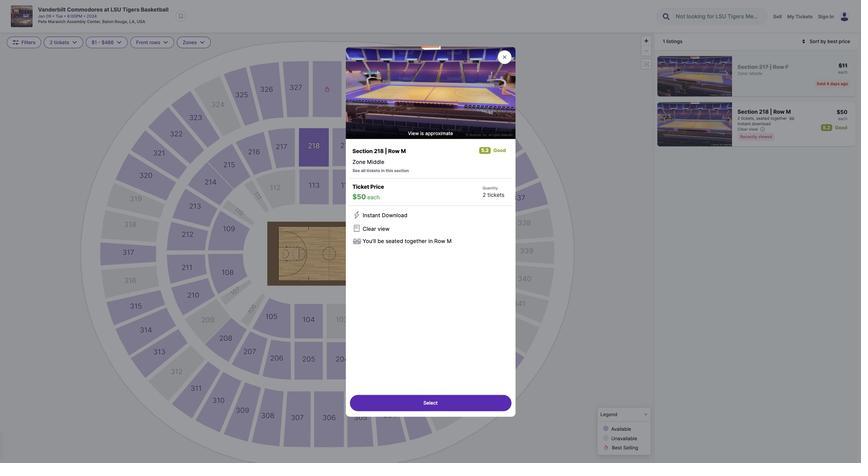 Task type: vqa. For each thing, say whether or not it's contained in the screenshot.
Row
yes



Task type: locate. For each thing, give the bounding box(es) containing it.
2 vertical spatial 2
[[483, 192, 486, 198]]

is
[[421, 131, 424, 136]]

instant download
[[738, 121, 771, 126]]

2 horizontal spatial 2
[[738, 116, 740, 121]]

5.2
[[823, 125, 831, 130], [482, 148, 489, 153]]

select
[[424, 400, 438, 406]]

together down download
[[405, 238, 427, 245]]

pete maravich assembly center link
[[38, 19, 100, 24]]

view from seat image
[[346, 46, 516, 138], [658, 102, 733, 146]]

tickets inside quantity 2 tickets
[[488, 192, 505, 198]]

1 horizontal spatial section
[[738, 108, 758, 115]]

0 vertical spatial 218
[[760, 108, 769, 115]]

unavailable
[[612, 436, 638, 441]]

tue
[[56, 14, 63, 19]]

2 vertical spatial m
[[447, 238, 452, 245]]

0 vertical spatial row
[[774, 108, 785, 115]]

• right tue
[[64, 14, 66, 19]]

my
[[788, 14, 795, 19]]

filters
[[21, 39, 35, 45]]

2 vertical spatial row
[[435, 238, 446, 245]]

1 horizontal spatial instant
[[738, 121, 751, 126]]

1 horizontal spatial section 218 | row m
[[738, 108, 791, 115]]

1 vertical spatial 5.2
[[482, 148, 489, 153]]

1 horizontal spatial together
[[771, 116, 788, 121]]

clear up recently
[[738, 127, 748, 132]]

section
[[738, 108, 758, 115], [353, 148, 373, 155]]

good
[[836, 125, 848, 130], [494, 148, 506, 153]]

1 horizontal spatial ,
[[754, 116, 756, 121]]

pete
[[38, 19, 47, 24]]

0 horizontal spatial |
[[385, 148, 387, 155]]

vanderbilt commodores at lsu tigers basketball jan 09 • tue • 8:00pm • 2024 pete maravich assembly center , baton rouge, la, usa
[[38, 6, 169, 24]]

1 horizontal spatial 2
[[483, 192, 486, 198]]

1 vertical spatial clear
[[363, 226, 376, 232]]

vanderbilt commodores at lsu tigers basketball link
[[38, 5, 169, 14]]

, up instant download
[[754, 116, 756, 121]]

1 vertical spatial clear view
[[363, 226, 390, 232]]

1 vertical spatial $50
[[353, 193, 366, 201]]

zone middle see all tickets in this section
[[353, 159, 409, 173]]

1 vertical spatial |
[[385, 148, 387, 155]]

assembly
[[67, 19, 86, 24]]

2 up instant download
[[738, 116, 740, 121]]

1 horizontal spatial m
[[447, 238, 452, 245]]

at
[[104, 6, 109, 13]]

clear view up recently
[[738, 127, 758, 132]]

instant download
[[363, 212, 408, 219]]

instant up recently
[[738, 121, 751, 126]]

0 vertical spatial 2
[[50, 39, 53, 45]]

0 horizontal spatial ,
[[100, 19, 101, 24]]

tickets down maravich
[[54, 39, 69, 45]]

0 horizontal spatial 2
[[50, 39, 53, 45]]

,
[[100, 19, 101, 24], [754, 116, 756, 121]]

1 horizontal spatial each
[[839, 116, 848, 121]]

0 vertical spatial ,
[[100, 19, 101, 24]]

tickets
[[54, 39, 69, 45], [742, 116, 754, 121], [367, 168, 380, 173], [488, 192, 505, 198]]

0 vertical spatial instant
[[738, 121, 751, 126]]

m
[[786, 108, 791, 115], [401, 148, 406, 155], [447, 238, 452, 245]]

0 horizontal spatial clear
[[363, 226, 376, 232]]

view up be at the left of the page
[[378, 226, 390, 232]]

• down commodores
[[83, 14, 86, 19]]

0 horizontal spatial instant
[[363, 212, 381, 219]]

2 tickets , seated together
[[738, 116, 788, 121]]

map region
[[0, 33, 655, 463]]

0 horizontal spatial $50
[[353, 193, 366, 201]]

0 horizontal spatial in
[[381, 168, 385, 173]]

1 horizontal spatial •
[[64, 14, 66, 19]]

0 vertical spatial |
[[770, 108, 773, 115]]

1 vertical spatial m
[[401, 148, 406, 155]]

front
[[136, 39, 148, 45]]

quantity
[[483, 186, 498, 190]]

0 horizontal spatial 218
[[374, 148, 384, 155]]

218 up middle
[[374, 148, 384, 155]]

0 horizontal spatial view
[[378, 226, 390, 232]]

instant
[[738, 121, 751, 126], [363, 212, 381, 219]]

tigers
[[122, 6, 140, 13]]

2 inside quantity 2 tickets
[[483, 192, 486, 198]]

| up zone middle see all tickets in this section
[[385, 148, 387, 155]]

1 horizontal spatial 218
[[760, 108, 769, 115]]

1 vertical spatial row
[[388, 148, 400, 155]]

selling
[[624, 445, 639, 451]]

1 vertical spatial section 218 | row m
[[353, 148, 406, 155]]

seated right be at the left of the page
[[386, 238, 403, 245]]

2 horizontal spatial m
[[786, 108, 791, 115]]

zones button
[[177, 37, 211, 48]]

view down instant download
[[749, 127, 758, 132]]

0 horizontal spatial row
[[388, 148, 400, 155]]

0 vertical spatial seated
[[757, 116, 770, 121]]

each
[[839, 116, 848, 121], [368, 194, 380, 201]]

| up 2 tickets , seated together
[[770, 108, 773, 115]]

, inside vanderbilt commodores at lsu tigers basketball jan 09 • tue • 8:00pm • 2024 pete maravich assembly center , baton rouge, la, usa
[[100, 19, 101, 24]]

0 horizontal spatial clear view
[[363, 226, 390, 232]]

2 • from the left
[[64, 14, 66, 19]]

commodores
[[67, 6, 103, 13]]

legend button
[[598, 408, 651, 421]]

1 horizontal spatial in
[[429, 238, 433, 245]]

instant for instant download
[[738, 121, 751, 126]]

218 up 2 tickets , seated together
[[760, 108, 769, 115]]

2 down quantity
[[483, 192, 486, 198]]

basketball
[[141, 6, 169, 13]]

0 vertical spatial in
[[381, 168, 385, 173]]

1 vertical spatial ,
[[754, 116, 756, 121]]

sign in link
[[819, 14, 834, 19]]

instant left download
[[363, 212, 381, 219]]

together up download
[[771, 116, 788, 121]]

you'll
[[363, 238, 376, 245]]

section up instant download
[[738, 108, 758, 115]]

sign
[[819, 14, 829, 19]]

seated
[[757, 116, 770, 121], [386, 238, 403, 245]]

0 horizontal spatial good
[[494, 148, 506, 153]]

0 horizontal spatial •
[[52, 14, 55, 19]]

1 vertical spatial 2
[[738, 116, 740, 121]]

section 218 | row m up 2 tickets , seated together
[[738, 108, 791, 115]]

zoom in image
[[642, 36, 652, 46]]

0 vertical spatial view
[[749, 127, 758, 132]]

1 horizontal spatial good
[[836, 125, 848, 130]]

tickets down middle
[[367, 168, 380, 173]]

see all tickets in this section button
[[353, 168, 409, 174]]

0 horizontal spatial section
[[353, 148, 373, 155]]

2 tickets button
[[44, 37, 83, 48]]

clear view up be at the left of the page
[[363, 226, 390, 232]]

1
[[663, 38, 666, 44]]

Not looking for LSU Tigers Men's Basketball? search field
[[671, 8, 767, 24]]

section
[[394, 168, 409, 173]]

0 horizontal spatial each
[[368, 194, 380, 201]]

each inside the ticket price $50 each
[[368, 194, 380, 201]]

in inside zone middle see all tickets in this section
[[381, 168, 385, 173]]

clear view
[[738, 127, 758, 132], [363, 226, 390, 232]]

0 vertical spatial clear view
[[738, 127, 758, 132]]

clear up you'll
[[363, 226, 376, 232]]

0 horizontal spatial m
[[401, 148, 406, 155]]

1 horizontal spatial row
[[435, 238, 446, 245]]

price
[[839, 38, 851, 44]]

$486
[[102, 39, 114, 45]]

section 218 | row m up middle
[[353, 148, 406, 155]]

, left baton
[[100, 19, 101, 24]]

select link
[[350, 395, 512, 411]]

1 vertical spatial together
[[405, 238, 427, 245]]

•
[[52, 14, 55, 19], [64, 14, 66, 19], [83, 14, 86, 19]]

1 vertical spatial instant
[[363, 212, 381, 219]]

|
[[770, 108, 773, 115], [385, 148, 387, 155]]

0 vertical spatial each
[[839, 116, 848, 121]]

row
[[774, 108, 785, 115], [388, 148, 400, 155], [435, 238, 446, 245]]

in
[[381, 168, 385, 173], [429, 238, 433, 245]]

tickets down quantity
[[488, 192, 505, 198]]

218
[[760, 108, 769, 115], [374, 148, 384, 155]]

lsu tigers men's basketball tickets image
[[11, 5, 33, 27]]

section up zone
[[353, 148, 373, 155]]

together
[[771, 116, 788, 121], [405, 238, 427, 245]]

maravich
[[48, 19, 66, 24]]

0 horizontal spatial seated
[[386, 238, 403, 245]]

2 down maravich
[[50, 39, 53, 45]]

1 horizontal spatial clear view
[[738, 127, 758, 132]]

seated up download
[[757, 116, 770, 121]]

0 horizontal spatial 5.2
[[482, 148, 489, 153]]

0 vertical spatial 5.2
[[823, 125, 831, 130]]

1 horizontal spatial view
[[749, 127, 758, 132]]

view
[[749, 127, 758, 132], [378, 226, 390, 232]]

2 horizontal spatial •
[[83, 14, 86, 19]]

2 inside button
[[50, 39, 53, 45]]

in
[[830, 14, 834, 19]]

1 horizontal spatial clear
[[738, 127, 748, 132]]

be
[[378, 238, 384, 245]]

• right 09
[[52, 14, 55, 19]]

clear
[[738, 127, 748, 132], [363, 226, 376, 232]]

1 vertical spatial good
[[494, 148, 506, 153]]

2
[[50, 39, 53, 45], [738, 116, 740, 121], [483, 192, 486, 198]]

1 vertical spatial each
[[368, 194, 380, 201]]

0 vertical spatial $50
[[837, 109, 848, 116]]



Task type: describe. For each thing, give the bounding box(es) containing it.
0 vertical spatial m
[[786, 108, 791, 115]]

zones
[[183, 39, 197, 45]]

1 horizontal spatial view from seat image
[[658, 102, 733, 146]]

$1 - $486
[[92, 39, 114, 45]]

2 tickets
[[50, 39, 69, 45]]

available
[[612, 426, 632, 432]]

tickets inside button
[[54, 39, 69, 45]]

0 horizontal spatial view from seat image
[[346, 46, 516, 138]]

tickets
[[796, 14, 813, 19]]

sell link
[[774, 14, 782, 19]]

$50 inside the ticket price $50 each
[[353, 193, 366, 201]]

1 horizontal spatial $50
[[837, 109, 848, 116]]

0 vertical spatial clear
[[738, 127, 748, 132]]

download
[[752, 121, 771, 126]]

$1
[[92, 39, 97, 45]]

8:00pm
[[67, 14, 82, 19]]

2 horizontal spatial row
[[774, 108, 785, 115]]

recently viewed
[[741, 134, 773, 139]]

tickets up instant download
[[742, 116, 754, 121]]

select button
[[350, 395, 512, 411]]

1 • from the left
[[52, 14, 55, 19]]

3 • from the left
[[83, 14, 86, 19]]

rows
[[149, 39, 160, 45]]

all
[[361, 168, 366, 173]]

rouge,
[[115, 19, 128, 24]]

1 vertical spatial section
[[353, 148, 373, 155]]

instant for instant download
[[363, 212, 381, 219]]

filters button
[[7, 37, 41, 48]]

1 vertical spatial in
[[429, 238, 433, 245]]

by
[[821, 38, 827, 44]]

lsu
[[111, 6, 121, 13]]

1 vertical spatial 218
[[374, 148, 384, 155]]

0 vertical spatial section
[[738, 108, 758, 115]]

0 horizontal spatial section 218 | row m
[[353, 148, 406, 155]]

legend
[[601, 412, 618, 417]]

2 for 2 tickets , seated together
[[738, 116, 740, 121]]

09
[[46, 14, 51, 19]]

0 vertical spatial good
[[836, 125, 848, 130]]

jan
[[38, 14, 45, 19]]

you'll be seated together in row m
[[363, 238, 452, 245]]

best selling
[[612, 445, 639, 451]]

1 vertical spatial seated
[[386, 238, 403, 245]]

zone
[[353, 159, 366, 166]]

-
[[98, 39, 100, 45]]

sort
[[810, 38, 820, 44]]

download
[[382, 212, 408, 219]]

approximate
[[425, 131, 453, 136]]

2024
[[87, 14, 97, 19]]

1 horizontal spatial 5.2
[[823, 125, 831, 130]]

sell
[[774, 14, 782, 19]]

$1 - $486 button
[[86, 37, 128, 48]]

best
[[612, 445, 622, 451]]

1 horizontal spatial |
[[770, 108, 773, 115]]

see
[[353, 168, 360, 173]]

listings
[[667, 38, 683, 44]]

center
[[87, 19, 100, 24]]

viewed
[[759, 134, 773, 139]]

0 vertical spatial together
[[771, 116, 788, 121]]

tickets inside zone middle see all tickets in this section
[[367, 168, 380, 173]]

usa
[[137, 19, 145, 24]]

sign in
[[819, 14, 834, 19]]

vanderbilt
[[38, 6, 66, 13]]

this
[[386, 168, 393, 173]]

my tickets
[[788, 14, 813, 19]]

quantity 2 tickets
[[483, 186, 505, 198]]

my tickets link
[[788, 14, 813, 19]]

baton
[[102, 19, 114, 24]]

best
[[828, 38, 838, 44]]

sort by best price
[[810, 38, 851, 44]]

front rows
[[136, 39, 160, 45]]

price
[[371, 184, 384, 190]]

1 horizontal spatial seated
[[757, 116, 770, 121]]

front rows button
[[130, 37, 174, 48]]

middle
[[367, 159, 385, 166]]

ticket price $50 each
[[353, 184, 384, 201]]

1 vertical spatial view
[[378, 226, 390, 232]]

0 horizontal spatial together
[[405, 238, 427, 245]]

la,
[[129, 19, 136, 24]]

recently
[[741, 134, 758, 139]]

0 vertical spatial section 218 | row m
[[738, 108, 791, 115]]

view
[[408, 131, 419, 136]]

1 listings
[[663, 38, 683, 44]]

ticket
[[353, 184, 369, 190]]

2 for 2 tickets
[[50, 39, 53, 45]]

view is approximate
[[408, 131, 453, 136]]



